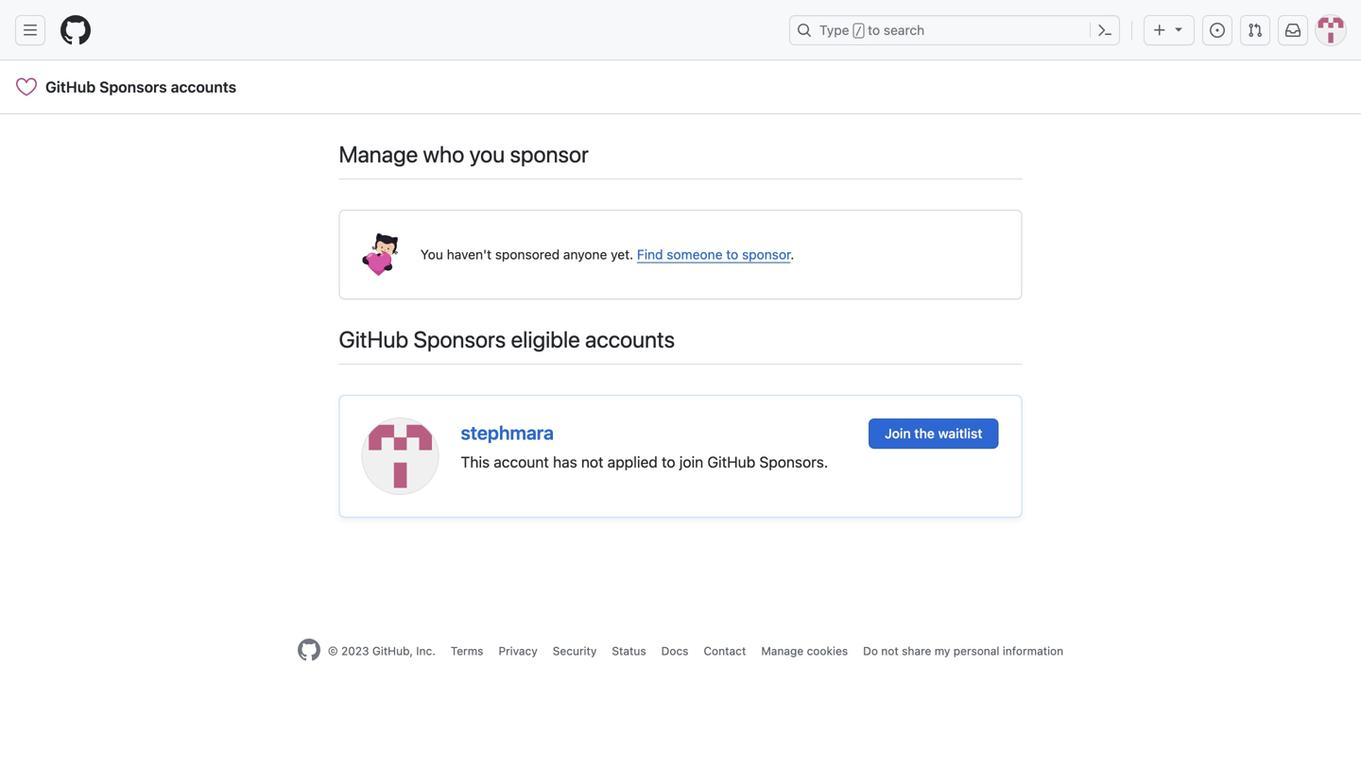 Task type: vqa. For each thing, say whether or not it's contained in the screenshot.
heart icon
yes



Task type: describe. For each thing, give the bounding box(es) containing it.
.
[[791, 247, 795, 262]]

docs
[[662, 645, 689, 658]]

manage cookies button
[[762, 643, 848, 660]]

inc.
[[416, 645, 436, 658]]

join the waitlist button
[[869, 419, 999, 449]]

eligible
[[511, 326, 580, 353]]

join
[[680, 453, 704, 471]]

type
[[820, 22, 850, 38]]

do not share my personal information button
[[863, 643, 1064, 660]]

sponsored
[[495, 247, 560, 262]]

github inside stephmara this account has not applied to join github sponsors.
[[708, 453, 756, 471]]

0 horizontal spatial accounts
[[171, 78, 237, 96]]

to inside stephmara this account has not applied to join github sponsors.
[[662, 453, 676, 471]]

github for github sponsors eligible accounts
[[339, 326, 409, 353]]

@stephmara image
[[363, 419, 438, 495]]

manage cookies
[[762, 645, 848, 658]]

/
[[855, 25, 862, 38]]

sponsors for eligible
[[414, 326, 506, 353]]

contact link
[[704, 645, 746, 658]]

2023
[[341, 645, 369, 658]]

do
[[863, 645, 878, 658]]

stephmara this account has not applied to join github sponsors.
[[461, 422, 829, 471]]

you
[[421, 247, 443, 262]]

haven't
[[447, 247, 492, 262]]

docs link
[[662, 645, 689, 658]]

manage for manage who you sponsor
[[339, 141, 418, 167]]

git pull request image
[[1248, 23, 1263, 38]]

2 horizontal spatial to
[[868, 22, 880, 38]]

contact
[[704, 645, 746, 658]]

not inside button
[[882, 645, 899, 658]]

terms link
[[451, 645, 484, 658]]

information
[[1003, 645, 1064, 658]]

© 2023 github, inc.
[[328, 645, 436, 658]]

homepage image
[[298, 639, 320, 662]]

security
[[553, 645, 597, 658]]

plus image
[[1153, 23, 1168, 38]]

cookies
[[807, 645, 848, 658]]

someone
[[667, 247, 723, 262]]

applied
[[608, 453, 658, 471]]

you
[[470, 141, 505, 167]]

1 horizontal spatial accounts
[[585, 326, 675, 353]]

not inside stephmara this account has not applied to join github sponsors.
[[581, 453, 604, 471]]



Task type: locate. For each thing, give the bounding box(es) containing it.
2 horizontal spatial github
[[708, 453, 756, 471]]

privacy
[[499, 645, 538, 658]]

0 horizontal spatial manage
[[339, 141, 418, 167]]

waitlist
[[939, 426, 983, 442]]

github
[[45, 78, 96, 96], [339, 326, 409, 353], [708, 453, 756, 471]]

privacy link
[[499, 645, 538, 658]]

0 horizontal spatial not
[[581, 453, 604, 471]]

manage inside button
[[762, 645, 804, 658]]

anyone
[[563, 247, 607, 262]]

share
[[902, 645, 932, 658]]

personal
[[954, 645, 1000, 658]]

0 vertical spatial sponsor
[[510, 141, 589, 167]]

stephmara link
[[461, 422, 554, 444]]

1 horizontal spatial manage
[[762, 645, 804, 658]]

1 horizontal spatial github
[[339, 326, 409, 353]]

0 vertical spatial to
[[868, 22, 880, 38]]

has
[[553, 453, 577, 471]]

my
[[935, 645, 951, 658]]

github sponsors accounts
[[45, 78, 237, 96]]

github,
[[372, 645, 413, 658]]

triangle down image
[[1172, 21, 1187, 36]]

manage left who
[[339, 141, 418, 167]]

heart image
[[15, 76, 38, 98]]

join the waitlist
[[885, 426, 983, 442]]

homepage image
[[61, 15, 91, 45]]

not right the 'do'
[[882, 645, 899, 658]]

1 horizontal spatial to
[[726, 247, 739, 262]]

1 vertical spatial to
[[726, 247, 739, 262]]

to right someone on the top
[[726, 247, 739, 262]]

to right "/" at the right top
[[868, 22, 880, 38]]

2 vertical spatial to
[[662, 453, 676, 471]]

who
[[423, 141, 465, 167]]

1 vertical spatial github
[[339, 326, 409, 353]]

not right has in the bottom of the page
[[581, 453, 604, 471]]

search
[[884, 22, 925, 38]]

to left 'join'
[[662, 453, 676, 471]]

command palette image
[[1098, 23, 1113, 38]]

type / to search
[[820, 22, 925, 38]]

manage
[[339, 141, 418, 167], [762, 645, 804, 658]]

sponsors.
[[760, 453, 829, 471]]

issue opened image
[[1210, 23, 1225, 38]]

manage for manage cookies
[[762, 645, 804, 658]]

to
[[868, 22, 880, 38], [726, 247, 739, 262], [662, 453, 676, 471]]

do not share my personal information
[[863, 645, 1064, 658]]

1 vertical spatial sponsors
[[414, 326, 506, 353]]

status
[[612, 645, 646, 658]]

1 vertical spatial manage
[[762, 645, 804, 658]]

manage who you sponsor
[[339, 141, 589, 167]]

account
[[494, 453, 549, 471]]

1 vertical spatial not
[[882, 645, 899, 658]]

sponsor
[[510, 141, 589, 167], [742, 247, 791, 262]]

0 vertical spatial accounts
[[171, 78, 237, 96]]

manage left cookies
[[762, 645, 804, 658]]

sponsor right you
[[510, 141, 589, 167]]

security link
[[553, 645, 597, 658]]

join
[[885, 426, 911, 442]]

yet.
[[611, 247, 634, 262]]

1 horizontal spatial not
[[882, 645, 899, 658]]

0 vertical spatial manage
[[339, 141, 418, 167]]

0 vertical spatial sponsors
[[99, 78, 167, 96]]

0 horizontal spatial to
[[662, 453, 676, 471]]

0 horizontal spatial github
[[45, 78, 96, 96]]

terms
[[451, 645, 484, 658]]

0 horizontal spatial sponsor
[[510, 141, 589, 167]]

github for github sponsors accounts
[[45, 78, 96, 96]]

sponsors
[[99, 78, 167, 96], [414, 326, 506, 353]]

2 vertical spatial github
[[708, 453, 756, 471]]

1 vertical spatial accounts
[[585, 326, 675, 353]]

find someone to sponsor link
[[637, 247, 791, 262]]

©
[[328, 645, 338, 658]]

0 vertical spatial not
[[581, 453, 604, 471]]

this
[[461, 453, 490, 471]]

status link
[[612, 645, 646, 658]]

github sponsors eligible accounts
[[339, 326, 675, 353]]

sponsor right someone on the top
[[742, 247, 791, 262]]

the
[[915, 426, 935, 442]]

find
[[637, 247, 663, 262]]

you haven't sponsored anyone yet. find someone to sponsor .
[[421, 247, 795, 262]]

notifications image
[[1286, 23, 1301, 38]]

stephmara
[[461, 422, 554, 444]]

1 horizontal spatial sponsor
[[742, 247, 791, 262]]

0 vertical spatial github
[[45, 78, 96, 96]]

1 vertical spatial sponsor
[[742, 247, 791, 262]]

0 horizontal spatial sponsors
[[99, 78, 167, 96]]

1 horizontal spatial sponsors
[[414, 326, 506, 353]]

sponsors for accounts
[[99, 78, 167, 96]]

not
[[581, 453, 604, 471], [882, 645, 899, 658]]

accounts
[[171, 78, 237, 96], [585, 326, 675, 353]]



